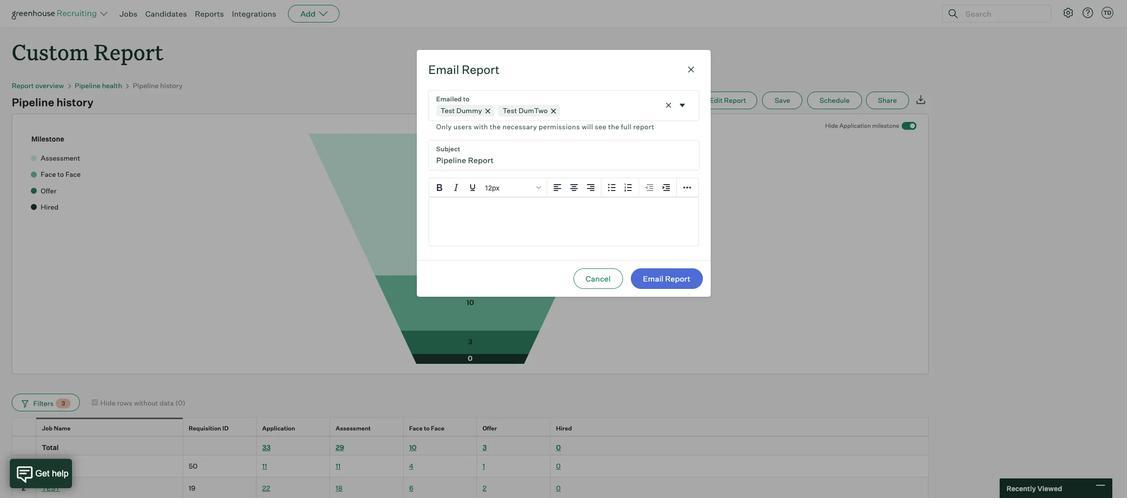 Task type: describe. For each thing, give the bounding box(es) containing it.
custom
[[12, 37, 89, 66]]

jobs
[[120, 9, 138, 19]]

1 column header from the left
[[12, 437, 36, 455]]

recently
[[1007, 485, 1037, 493]]

download image
[[916, 94, 927, 105]]

save button
[[763, 92, 803, 109]]

hide
[[826, 122, 839, 129]]

6
[[409, 484, 414, 492]]

test
[[42, 484, 60, 492]]

2 the from the left
[[609, 122, 620, 131]]

to
[[424, 425, 430, 433]]

Search text field
[[964, 7, 1043, 21]]

schedule
[[820, 96, 850, 104]]

report overview link
[[12, 81, 64, 90]]

0 for 1
[[556, 462, 561, 471]]

face to face
[[409, 425, 445, 433]]

table containing total
[[12, 418, 929, 499]]

share button
[[866, 92, 910, 109]]

test link
[[42, 484, 60, 492]]

4
[[409, 462, 414, 471]]

0 vertical spatial history
[[160, 81, 183, 90]]

2 link
[[483, 484, 487, 492]]

report
[[634, 122, 655, 131]]

with
[[474, 122, 488, 131]]

candidates
[[145, 9, 187, 19]]

29
[[336, 444, 344, 452]]

18 link
[[336, 484, 343, 492]]

add button
[[288, 5, 340, 23]]

none field containing test dummy
[[429, 91, 699, 133]]

candidates link
[[145, 9, 187, 19]]

dumtwo
[[519, 106, 548, 115]]

12px toolbar
[[429, 178, 547, 197]]

pipeline health link
[[75, 81, 122, 90]]

row containing job name
[[12, 418, 929, 439]]

2 1 from the left
[[483, 462, 485, 471]]

edit report link
[[699, 92, 758, 109]]

18
[[336, 484, 343, 492]]

email inside button
[[643, 274, 664, 284]]

12px button
[[481, 179, 545, 196]]

overview
[[35, 81, 64, 90]]

designer
[[42, 462, 71, 471]]

2 cell
[[12, 478, 36, 499]]

2 face from the left
[[431, 425, 445, 433]]

save
[[775, 96, 791, 104]]

2 11 from the left
[[336, 462, 341, 471]]

1 link
[[483, 462, 485, 471]]

filters
[[33, 399, 54, 408]]

3 inside table
[[483, 444, 487, 452]]

cancel
[[586, 274, 611, 284]]

requisition id
[[189, 425, 229, 433]]

jobs link
[[120, 9, 138, 19]]

assessment
[[336, 425, 371, 433]]

22
[[262, 484, 270, 492]]

1 0 from the top
[[556, 444, 561, 452]]

configure image
[[1063, 7, 1075, 19]]

0 vertical spatial email
[[429, 62, 460, 77]]

pipeline for pipeline history link
[[133, 81, 159, 90]]

add
[[301, 9, 316, 19]]

id
[[223, 425, 229, 433]]

1 cell
[[12, 456, 36, 478]]

50
[[189, 462, 198, 471]]

schedule button
[[808, 92, 862, 109]]

pipeline history link
[[133, 81, 183, 90]]

12px
[[485, 183, 500, 192]]

job
[[42, 425, 53, 433]]

test dumtwo
[[503, 106, 548, 115]]

row containing 1
[[12, 456, 929, 478]]

10 link
[[409, 444, 417, 452]]

clear selection image
[[664, 101, 674, 110]]

full
[[621, 122, 632, 131]]

see
[[595, 122, 607, 131]]

2 toolbar from the left
[[602, 178, 639, 197]]

email report inside button
[[643, 274, 691, 284]]

edit report
[[710, 96, 747, 104]]

email report button
[[631, 268, 703, 289]]

offer
[[483, 425, 497, 433]]

health
[[102, 81, 122, 90]]

3 toolbar from the left
[[639, 178, 677, 197]]

pipeline health
[[75, 81, 122, 90]]

save and schedule this report to revisit it! element
[[763, 92, 808, 109]]

0 for 2
[[556, 484, 561, 492]]

0 horizontal spatial history
[[56, 96, 94, 109]]

td button
[[1100, 5, 1116, 21]]

td button
[[1102, 7, 1114, 19]]

job name
[[42, 425, 71, 433]]



Task type: vqa. For each thing, say whether or not it's contained in the screenshot.
1st the the from the right
yes



Task type: locate. For each thing, give the bounding box(es) containing it.
4 row from the top
[[12, 478, 929, 499]]

11 link down 33 link
[[262, 462, 267, 471]]

column header down id
[[183, 437, 257, 455]]

33 link
[[262, 444, 271, 452]]

0 horizontal spatial 11
[[262, 462, 267, 471]]

0 link for 1
[[556, 462, 561, 471]]

0 vertical spatial 3
[[62, 400, 65, 407]]

table
[[12, 418, 929, 499]]

2 0 link from the top
[[556, 462, 561, 471]]

milestone
[[31, 135, 64, 143]]

3 up the 1 link
[[483, 444, 487, 452]]

0 horizontal spatial application
[[262, 425, 295, 433]]

2 test from the left
[[503, 106, 517, 115]]

1 horizontal spatial application
[[840, 122, 872, 129]]

milestone
[[873, 122, 900, 129]]

test dummy
[[441, 106, 482, 115]]

toggle flyout image
[[678, 101, 687, 110]]

application up 33 link
[[262, 425, 295, 433]]

users
[[454, 122, 472, 131]]

19
[[189, 484, 196, 492]]

1 vertical spatial email report
[[643, 274, 691, 284]]

2 row from the top
[[12, 437, 929, 456]]

custom report
[[12, 37, 164, 66]]

only users with the necessary permissions will see the full report
[[436, 122, 655, 131]]

3 link
[[483, 444, 487, 452]]

2 inside cell
[[22, 484, 26, 492]]

0 link
[[556, 444, 561, 452], [556, 462, 561, 471], [556, 484, 561, 492]]

11 link down 29 link
[[336, 462, 341, 471]]

0 horizontal spatial pipeline
[[12, 96, 54, 109]]

row containing total
[[12, 437, 929, 456]]

1 horizontal spatial test
[[503, 106, 517, 115]]

history
[[160, 81, 183, 90], [56, 96, 94, 109]]

1 vertical spatial 0
[[556, 462, 561, 471]]

report inside button
[[666, 274, 691, 284]]

name
[[54, 425, 71, 433]]

None text field
[[429, 140, 699, 170]]

1 vertical spatial history
[[56, 96, 94, 109]]

0 horizontal spatial email report
[[429, 62, 500, 77]]

0 horizontal spatial email
[[429, 62, 460, 77]]

hide application milestone
[[826, 122, 900, 129]]

1 test from the left
[[441, 106, 455, 115]]

pipeline
[[75, 81, 101, 90], [133, 81, 159, 90], [12, 96, 54, 109]]

2 horizontal spatial pipeline
[[133, 81, 159, 90]]

pipeline down report overview link
[[12, 96, 54, 109]]

reports
[[195, 9, 224, 19]]

1 down 3 link
[[483, 462, 485, 471]]

1 horizontal spatial 3
[[483, 444, 487, 452]]

11
[[262, 462, 267, 471], [336, 462, 341, 471]]

1 vertical spatial 3
[[483, 444, 487, 452]]

0 vertical spatial 0 link
[[556, 444, 561, 452]]

email report
[[429, 62, 500, 77], [643, 274, 691, 284]]

reports link
[[195, 9, 224, 19]]

1 11 link from the left
[[262, 462, 267, 471]]

integrations link
[[232, 9, 277, 19]]

11 link
[[262, 462, 267, 471], [336, 462, 341, 471]]

1 vertical spatial email
[[643, 274, 664, 284]]

row down 3 link
[[12, 456, 929, 478]]

row up the 1 link
[[12, 437, 929, 456]]

3 0 from the top
[[556, 484, 561, 492]]

application inside table
[[262, 425, 295, 433]]

permissions
[[539, 122, 580, 131]]

11 down 29 link
[[336, 462, 341, 471]]

application
[[840, 122, 872, 129], [262, 425, 295, 433]]

1 horizontal spatial face
[[431, 425, 445, 433]]

row
[[12, 418, 929, 439], [12, 437, 929, 456], [12, 456, 929, 478], [12, 478, 929, 499]]

1 horizontal spatial 11
[[336, 462, 341, 471]]

1 horizontal spatial pipeline history
[[133, 81, 183, 90]]

pipeline history down overview
[[12, 96, 94, 109]]

the
[[490, 122, 501, 131], [609, 122, 620, 131]]

1 horizontal spatial 1
[[483, 462, 485, 471]]

1 toolbar from the left
[[547, 178, 602, 197]]

0 horizontal spatial 3
[[62, 400, 65, 407]]

1 horizontal spatial email
[[643, 274, 664, 284]]

dummy
[[457, 106, 482, 115]]

2 vertical spatial 0 link
[[556, 484, 561, 492]]

test for test dumtwo
[[503, 106, 517, 115]]

1 11 from the left
[[262, 462, 267, 471]]

1 horizontal spatial pipeline
[[75, 81, 101, 90]]

None checkbox
[[92, 399, 98, 406]]

12px group
[[429, 178, 699, 197]]

row group
[[12, 456, 929, 499]]

email
[[429, 62, 460, 77], [643, 274, 664, 284]]

1 inside cell
[[22, 462, 25, 471]]

2 11 link from the left
[[336, 462, 341, 471]]

total
[[42, 444, 59, 452]]

11 down 33 link
[[262, 462, 267, 471]]

total column header
[[36, 437, 183, 455]]

0 horizontal spatial face
[[409, 425, 423, 433]]

0 horizontal spatial pipeline history
[[12, 96, 94, 109]]

0 horizontal spatial the
[[490, 122, 501, 131]]

pipeline history
[[133, 81, 183, 90], [12, 96, 94, 109]]

close modal icon image
[[686, 64, 697, 75]]

the left full
[[609, 122, 620, 131]]

1 vertical spatial 0 link
[[556, 462, 561, 471]]

column header
[[12, 437, 36, 455], [183, 437, 257, 455]]

1 vertical spatial application
[[262, 425, 295, 433]]

row containing 2
[[12, 478, 929, 499]]

pipeline left the health
[[75, 81, 101, 90]]

recently viewed
[[1007, 485, 1063, 493]]

1
[[22, 462, 25, 471], [483, 462, 485, 471]]

0 link for 2
[[556, 484, 561, 492]]

1 horizontal spatial 11 link
[[336, 462, 341, 471]]

0 horizontal spatial 2
[[22, 484, 26, 492]]

greenhouse recruiting image
[[12, 8, 100, 20]]

pipeline for pipeline health link
[[75, 81, 101, 90]]

pipeline history right the health
[[133, 81, 183, 90]]

test for test dummy
[[441, 106, 455, 115]]

2 vertical spatial 0
[[556, 484, 561, 492]]

1 up the 2 cell
[[22, 462, 25, 471]]

report overview
[[12, 81, 64, 90]]

face right to
[[431, 425, 445, 433]]

2
[[22, 484, 26, 492], [483, 484, 487, 492]]

1 horizontal spatial the
[[609, 122, 620, 131]]

row group containing 1
[[12, 456, 929, 499]]

1 1 from the left
[[22, 462, 25, 471]]

column header up 1 cell
[[12, 437, 36, 455]]

row down the 1 link
[[12, 478, 929, 499]]

only
[[436, 122, 452, 131]]

4 link
[[409, 462, 414, 471]]

33
[[262, 444, 271, 452]]

22 link
[[262, 484, 270, 492]]

3 0 link from the top
[[556, 484, 561, 492]]

application right hide
[[840, 122, 872, 129]]

td
[[1104, 9, 1112, 16]]

1 the from the left
[[490, 122, 501, 131]]

1 horizontal spatial column header
[[183, 437, 257, 455]]

10
[[409, 444, 417, 452]]

test up the only
[[441, 106, 455, 115]]

row up 3 link
[[12, 418, 929, 439]]

the right with
[[490, 122, 501, 131]]

0 horizontal spatial test
[[441, 106, 455, 115]]

share
[[879, 96, 898, 104]]

integrations
[[232, 9, 277, 19]]

1 vertical spatial pipeline history
[[12, 96, 94, 109]]

face left to
[[409, 425, 423, 433]]

29 link
[[336, 444, 344, 452]]

None field
[[429, 91, 699, 133]]

0 horizontal spatial 11 link
[[262, 462, 267, 471]]

3 right the filters
[[62, 400, 65, 407]]

0 vertical spatial pipeline history
[[133, 81, 183, 90]]

hired
[[556, 425, 572, 433]]

3
[[62, 400, 65, 407], [483, 444, 487, 452]]

necessary
[[503, 122, 537, 131]]

pipeline right the health
[[133, 81, 159, 90]]

viewed
[[1038, 485, 1063, 493]]

will
[[582, 122, 594, 131]]

2 2 from the left
[[483, 484, 487, 492]]

1 horizontal spatial 2
[[483, 484, 487, 492]]

face
[[409, 425, 423, 433], [431, 425, 445, 433]]

2 down the 1 link
[[483, 484, 487, 492]]

filter image
[[20, 400, 28, 408]]

cancel button
[[574, 268, 623, 289]]

designer link
[[42, 462, 71, 471]]

1 horizontal spatial email report
[[643, 274, 691, 284]]

1 horizontal spatial history
[[160, 81, 183, 90]]

3 row from the top
[[12, 456, 929, 478]]

0
[[556, 444, 561, 452], [556, 462, 561, 471], [556, 484, 561, 492]]

6 link
[[409, 484, 414, 492]]

0 vertical spatial 0
[[556, 444, 561, 452]]

requisition
[[189, 425, 221, 433]]

1 2 from the left
[[22, 484, 26, 492]]

1 0 link from the top
[[556, 444, 561, 452]]

1 row from the top
[[12, 418, 929, 439]]

edit
[[710, 96, 723, 104]]

test up necessary
[[503, 106, 517, 115]]

2 column header from the left
[[183, 437, 257, 455]]

1 face from the left
[[409, 425, 423, 433]]

report
[[94, 37, 164, 66], [462, 62, 500, 77], [12, 81, 34, 90], [725, 96, 747, 104], [666, 274, 691, 284]]

0 horizontal spatial 1
[[22, 462, 25, 471]]

2 down 1 cell
[[22, 484, 26, 492]]

2 0 from the top
[[556, 462, 561, 471]]

0 vertical spatial application
[[840, 122, 872, 129]]

toolbar
[[547, 178, 602, 197], [602, 178, 639, 197], [639, 178, 677, 197]]

0 horizontal spatial column header
[[12, 437, 36, 455]]

0 vertical spatial email report
[[429, 62, 500, 77]]



